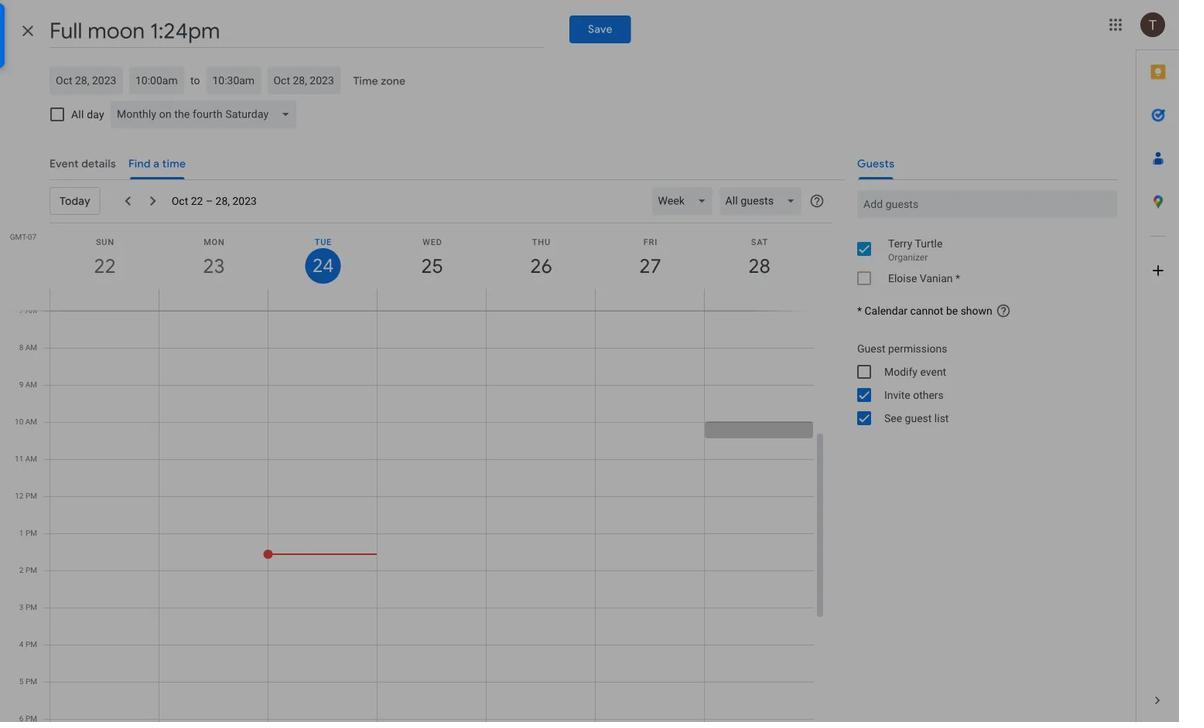 Task type: vqa. For each thing, say whether or not it's contained in the screenshot.
Today at the top of the page
yes



Task type: describe. For each thing, give the bounding box(es) containing it.
3 pm
[[19, 603, 37, 613]]

see guest list
[[885, 412, 949, 425]]

event
[[921, 366, 947, 378]]

eloise vanian *
[[888, 272, 960, 285]]

0 horizontal spatial *
[[858, 305, 862, 318]]

1 column header from the left
[[50, 224, 159, 311]]

5 cell from the left
[[487, 51, 596, 723]]

list
[[935, 412, 949, 425]]

2023
[[233, 195, 257, 208]]

guest permissions
[[858, 342, 948, 355]]

be
[[946, 305, 958, 318]]

4 pm
[[19, 640, 37, 650]]

modify
[[885, 366, 918, 378]]

shown
[[961, 305, 993, 318]]

time zone
[[353, 74, 406, 88]]

07
[[28, 232, 36, 241]]

9 am
[[19, 380, 37, 390]]

3
[[19, 603, 24, 613]]

8
[[19, 343, 23, 353]]

vanian
[[920, 272, 953, 285]]

see
[[885, 412, 903, 425]]

terry turtle, organizer tree item
[[845, 234, 1118, 266]]

permissions
[[888, 342, 948, 355]]

calendar
[[865, 305, 908, 318]]

invite
[[885, 389, 911, 402]]

cannot
[[911, 305, 944, 318]]

modify event
[[885, 366, 947, 378]]

10
[[15, 418, 23, 427]]

5 pm
[[19, 678, 37, 687]]

save
[[588, 22, 613, 36]]

all
[[71, 108, 84, 121]]

22
[[191, 195, 203, 208]]

6 cell from the left
[[596, 51, 705, 723]]

1
[[19, 529, 24, 538]]

gmt-
[[10, 232, 28, 241]]

3 cell from the left
[[269, 51, 378, 723]]

guest
[[905, 412, 932, 425]]

5 column header from the left
[[486, 224, 596, 311]]

3 column header from the left
[[268, 224, 378, 311]]

grid containing gmt-07
[[0, 51, 827, 723]]

pm for 1 pm
[[26, 529, 37, 538]]

group containing guest permissions
[[845, 337, 1118, 430]]

am for 9 am
[[25, 380, 37, 390]]

2 cell from the left
[[159, 51, 269, 723]]

pm for 4 pm
[[26, 640, 37, 650]]

am for 7 am
[[25, 306, 37, 315]]

11
[[15, 455, 23, 464]]

* inside eloise vanian tree item
[[956, 272, 960, 285]]



Task type: locate. For each thing, give the bounding box(es) containing it.
6 column header from the left
[[595, 224, 705, 311]]

gmt-07
[[10, 232, 36, 241]]

organizer
[[888, 252, 928, 263]]

save button
[[569, 15, 631, 43]]

4 cell from the left
[[378, 51, 487, 723]]

10 am
[[15, 418, 37, 427]]

12 pm
[[15, 492, 37, 501]]

tab list
[[1137, 50, 1179, 680]]

today
[[60, 194, 90, 208]]

column header
[[50, 224, 159, 311], [159, 224, 269, 311], [268, 224, 378, 311], [377, 224, 487, 311], [486, 224, 596, 311], [595, 224, 705, 311], [704, 224, 814, 311]]

4 column header from the left
[[377, 224, 487, 311]]

eloise vanian tree item
[[845, 266, 1118, 291]]

5
[[19, 678, 24, 687]]

row
[[43, 51, 814, 723]]

pm for 3 pm
[[26, 603, 37, 613]]

6 pm from the top
[[26, 678, 37, 687]]

time zone button
[[347, 67, 412, 95]]

pm right the 12
[[26, 492, 37, 501]]

am right 10 on the left bottom of the page
[[25, 418, 37, 427]]

1 am from the top
[[25, 306, 37, 315]]

oct 22 – 28, 2023
[[172, 195, 257, 208]]

7 am
[[19, 306, 37, 315]]

* right vanian
[[956, 272, 960, 285]]

2 pm
[[19, 566, 37, 575]]

1 vertical spatial *
[[858, 305, 862, 318]]

7 column header from the left
[[704, 224, 814, 311]]

pm right 3
[[26, 603, 37, 613]]

today button
[[50, 187, 100, 215]]

Title text field
[[50, 14, 545, 48]]

oct
[[172, 195, 188, 208]]

pm for 2 pm
[[26, 566, 37, 575]]

turtle
[[915, 237, 943, 250]]

am for 10 am
[[25, 418, 37, 427]]

5 pm from the top
[[26, 640, 37, 650]]

others
[[913, 389, 944, 402]]

2 column header from the left
[[159, 224, 269, 311]]

all day
[[71, 108, 104, 121]]

7
[[19, 306, 23, 315]]

* left calendar on the top
[[858, 305, 862, 318]]

pm right the 4 at left
[[26, 640, 37, 650]]

cell
[[50, 51, 159, 723], [159, 51, 269, 723], [269, 51, 378, 723], [378, 51, 487, 723], [487, 51, 596, 723], [596, 51, 705, 723], [705, 51, 814, 723]]

pm for 12 pm
[[26, 492, 37, 501]]

am right 8
[[25, 343, 37, 353]]

5 am from the top
[[25, 455, 37, 464]]

pm right 1
[[26, 529, 37, 538]]

9
[[19, 380, 23, 390]]

2 am from the top
[[25, 343, 37, 353]]

time
[[353, 74, 378, 88]]

zone
[[381, 74, 406, 88]]

am for 8 am
[[25, 343, 37, 353]]

day
[[87, 108, 104, 121]]

terry
[[888, 237, 913, 250]]

11 am
[[15, 455, 37, 464]]

1 horizontal spatial *
[[956, 272, 960, 285]]

2 pm from the top
[[26, 529, 37, 538]]

eloise
[[888, 272, 917, 285]]

4 pm from the top
[[26, 603, 37, 613]]

guest
[[858, 342, 886, 355]]

0 vertical spatial *
[[956, 272, 960, 285]]

am right 7
[[25, 306, 37, 315]]

am right 11
[[25, 455, 37, 464]]

am for 11 am
[[25, 455, 37, 464]]

invite others
[[885, 389, 944, 402]]

am
[[25, 306, 37, 315], [25, 343, 37, 353], [25, 380, 37, 390], [25, 418, 37, 427], [25, 455, 37, 464]]

12
[[15, 492, 24, 501]]

pm right 2
[[26, 566, 37, 575]]

1 cell from the left
[[50, 51, 159, 723]]

1 pm
[[19, 529, 37, 538]]

grid
[[0, 51, 827, 723]]

* calendar cannot be shown
[[858, 305, 993, 318]]

navigation toolbar
[[50, 180, 833, 224]]

–
[[206, 195, 213, 208]]

2
[[19, 566, 24, 575]]

to
[[190, 74, 200, 87]]

7 cell from the left
[[705, 51, 814, 723]]

3 am from the top
[[25, 380, 37, 390]]

*
[[956, 272, 960, 285], [858, 305, 862, 318]]

8 am
[[19, 343, 37, 353]]

pm for 5 pm
[[26, 678, 37, 687]]

3 pm from the top
[[26, 566, 37, 575]]

pm
[[26, 492, 37, 501], [26, 529, 37, 538], [26, 566, 37, 575], [26, 603, 37, 613], [26, 640, 37, 650], [26, 678, 37, 687]]

28,
[[216, 195, 230, 208]]

4
[[19, 640, 24, 650]]

group
[[845, 337, 1118, 430]]

terry turtle organizer
[[888, 237, 943, 263]]

pm right 5
[[26, 678, 37, 687]]

1 pm from the top
[[26, 492, 37, 501]]

am right 9
[[25, 380, 37, 390]]

guests invited to this event. tree
[[845, 234, 1118, 291]]

alert dialog
[[0, 0, 5, 68]]

4 am from the top
[[25, 418, 37, 427]]



